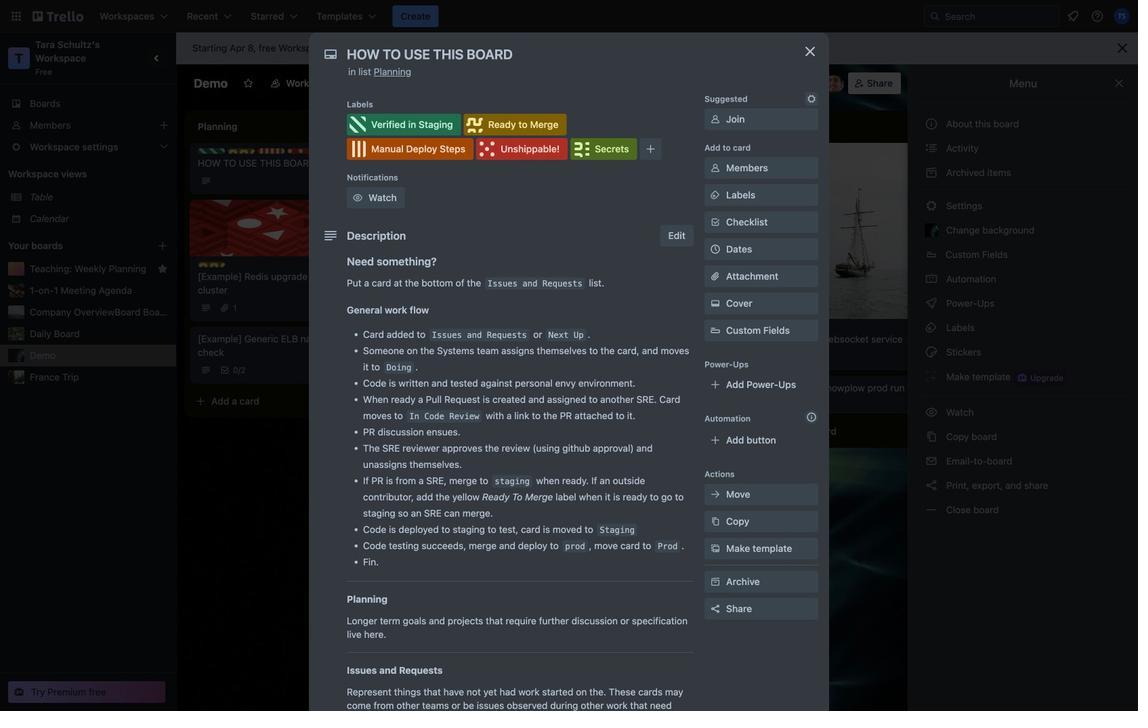 Task type: locate. For each thing, give the bounding box(es) containing it.
0 horizontal spatial tara schultz (taraschultz7) image
[[808, 74, 827, 93]]

None text field
[[340, 42, 788, 66]]

tara schultz (taraschultz7) image right open information menu 'icon'
[[1114, 8, 1130, 24]]

sm image
[[805, 92, 819, 106], [925, 166, 939, 180], [709, 188, 722, 202], [351, 191, 365, 205], [925, 199, 939, 213], [709, 297, 722, 310], [925, 297, 939, 310], [925, 346, 939, 359], [925, 370, 939, 384], [925, 430, 939, 444], [709, 488, 722, 502], [925, 504, 939, 517], [709, 515, 722, 529]]

0 horizontal spatial create from template… image
[[347, 396, 358, 407]]

0 horizontal spatial color: orange, title: "manual deploy steps" element
[[258, 148, 285, 154]]

0 vertical spatial tara schultz (taraschultz7) image
[[1114, 8, 1130, 24]]

color: green, title: "verified in staging" element
[[347, 114, 461, 136], [198, 148, 225, 154]]

0 vertical spatial create from template… image
[[732, 212, 743, 223]]

tara schultz (taraschultz7) image
[[1114, 8, 1130, 24], [808, 74, 827, 93]]

open information menu image
[[1091, 9, 1105, 23]]

0 horizontal spatial color: lime, title: "secrets" element
[[317, 148, 344, 154]]

1 vertical spatial color: green, title: "verified in staging" element
[[198, 148, 225, 154]]

tara schultz (taraschultz7) image inside primary element
[[1114, 8, 1130, 24]]

1 horizontal spatial tara schultz (taraschultz7) image
[[1114, 8, 1130, 24]]

color: yellow, title: "ready to merge" element
[[464, 114, 567, 136], [228, 148, 255, 154], [198, 262, 225, 267], [775, 325, 802, 330]]

star or unstar board image
[[243, 78, 254, 89]]

0 vertical spatial color: green, title: "verified in staging" element
[[347, 114, 461, 136]]

1 horizontal spatial color: green, title: "verified in staging" element
[[347, 114, 461, 136]]

1 horizontal spatial create from template… image
[[732, 212, 743, 223]]

color: red, title: "unshippable!" element
[[476, 138, 568, 160], [287, 148, 314, 154]]

color: orange, title: "manual deploy steps" element
[[347, 138, 474, 160], [258, 148, 285, 154]]

tara schultz (taraschultz7) image down close dialog icon
[[808, 74, 827, 93]]

sm image
[[664, 73, 683, 91], [709, 113, 722, 126], [925, 142, 939, 155], [709, 161, 722, 175], [925, 272, 939, 286], [925, 321, 939, 335], [925, 406, 939, 420], [925, 455, 939, 468], [925, 479, 939, 493], [709, 542, 722, 556], [709, 575, 722, 589]]

color: lime, title: "secrets" element
[[571, 138, 637, 160], [317, 148, 344, 154]]

create from template… image
[[732, 212, 743, 223], [347, 396, 358, 407]]

1 horizontal spatial color: orange, title: "manual deploy steps" element
[[347, 138, 474, 160]]

1 vertical spatial tara schultz (taraschultz7) image
[[808, 74, 827, 93]]

0 horizontal spatial color: red, title: "unshippable!" element
[[287, 148, 314, 154]]

james peterson (jamespeterson93) image
[[825, 74, 844, 93]]

search image
[[930, 11, 941, 22]]



Task type: describe. For each thing, give the bounding box(es) containing it.
1 vertical spatial create from template… image
[[347, 396, 358, 407]]

close dialog image
[[802, 43, 819, 60]]

Search field
[[924, 5, 1060, 27]]

add board image
[[157, 241, 168, 251]]

Board name text field
[[187, 73, 235, 94]]

your boards with 6 items element
[[8, 238, 137, 254]]

primary element
[[0, 0, 1139, 33]]

0 horizontal spatial color: green, title: "verified in staging" element
[[198, 148, 225, 154]]

1 horizontal spatial color: lime, title: "secrets" element
[[571, 138, 637, 160]]

0 notifications image
[[1065, 8, 1082, 24]]

starred icon image
[[157, 264, 168, 274]]

1 horizontal spatial color: red, title: "unshippable!" element
[[476, 138, 568, 160]]



Task type: vqa. For each thing, say whether or not it's contained in the screenshot.
Jeremy Miller (jeremymiller198) image
no



